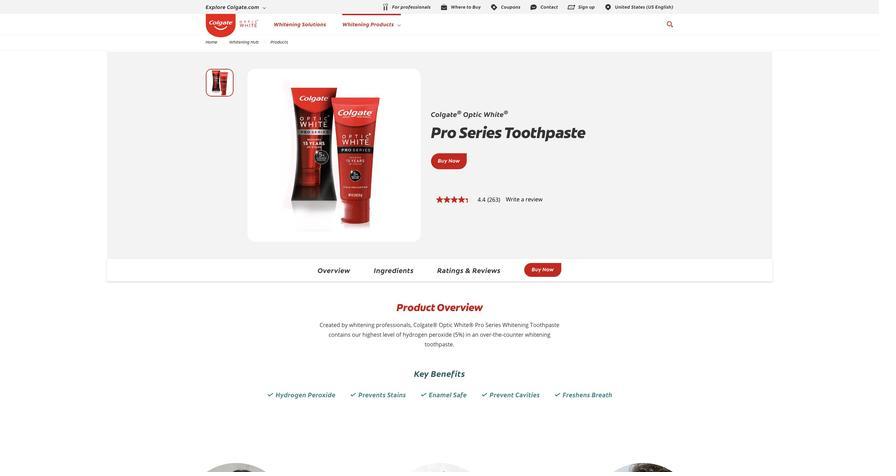 Task type: describe. For each thing, give the bounding box(es) containing it.
0 vertical spatial buy
[[438, 157, 447, 164]]

level
[[383, 331, 395, 339]]

ratings & reviews
[[437, 266, 501, 275]]

whitening hub link
[[225, 39, 263, 45]]

0 vertical spatial series
[[459, 123, 501, 143]]

hub
[[251, 39, 259, 45]]

counter
[[504, 331, 524, 339]]

(5%)
[[453, 331, 464, 339]]

products link
[[266, 39, 293, 45]]

highest
[[363, 331, 382, 339]]

0 vertical spatial whitening
[[349, 322, 375, 329]]

prevent cavities
[[490, 391, 540, 400]]

key
[[414, 368, 429, 380]]

1 horizontal spatial packshot of optic white® proseries image
[[258, 79, 410, 232]]

1 vertical spatial overview
[[437, 301, 483, 315]]

by
[[342, 322, 348, 329]]

1 horizontal spatial buy
[[532, 266, 541, 273]]

colgate
[[431, 109, 457, 119]]

white
[[484, 109, 504, 119]]

whitening hub logo image
[[236, 11, 263, 38]]

4.4
[[478, 196, 486, 204]]

reviews
[[473, 266, 501, 275]]

of
[[396, 331, 401, 339]]

product
[[397, 301, 435, 315]]

1 horizontal spatial buy now button
[[524, 263, 562, 277]]

whitening solutions link
[[274, 21, 326, 28]]

0 horizontal spatial packshot of optic white® proseries image
[[206, 69, 233, 97]]

key benefits
[[414, 368, 465, 380]]

sign up icon image
[[567, 3, 576, 11]]

freshens breath
[[563, 391, 613, 400]]

ratings
[[437, 266, 464, 275]]

pro inside created by whitening professionals, colgate® optic white® pro series whitening toothpaste contains our highest level of hydrogen peroxide (5%) in an over-the-counter whitening toothpaste.
[[475, 322, 484, 329]]

&
[[466, 266, 471, 275]]

0 vertical spatial toothpaste
[[504, 123, 585, 143]]

buy now link
[[438, 157, 460, 164]]

0 vertical spatial now
[[449, 157, 460, 164]]

freshens
[[563, 391, 590, 400]]

product overview
[[397, 301, 483, 315]]

peroxide
[[429, 331, 452, 339]]

prevents
[[359, 391, 386, 400]]

cavities
[[516, 391, 540, 400]]

1 horizontal spatial whitening
[[525, 331, 551, 339]]

toothpaste.
[[425, 341, 455, 349]]

review
[[526, 196, 543, 204]]

stains
[[387, 391, 406, 400]]

ingredients
[[374, 266, 414, 275]]

0 vertical spatial buy now button
[[438, 157, 460, 164]]

whitening for whitening products
[[343, 21, 370, 28]]

1 ® from the left
[[457, 109, 462, 116]]

hydrogen
[[403, 331, 428, 339]]

explore colgate.com button
[[206, 2, 266, 12]]

enamel safe
[[429, 391, 467, 400]]



Task type: vqa. For each thing, say whether or not it's contained in the screenshot.
'Enamel Health' on the left top of page
no



Task type: locate. For each thing, give the bounding box(es) containing it.
4.4 (263)
[[478, 196, 500, 204]]

buy now
[[438, 157, 460, 164], [532, 266, 554, 273]]

series down colgate ® optic white ®
[[459, 123, 501, 143]]

products down for professionals icon
[[371, 21, 394, 28]]

colgate ® optic white ®
[[431, 109, 508, 119]]

solutions
[[302, 21, 326, 28]]

whitening products
[[343, 21, 394, 28]]

whitening up our
[[349, 322, 375, 329]]

buy now button
[[438, 157, 460, 164], [524, 263, 562, 277]]

whitening products button
[[343, 19, 401, 29]]

1 vertical spatial buy
[[532, 266, 541, 273]]

write a review button
[[506, 196, 543, 204]]

optic up the peroxide
[[439, 322, 453, 329]]

whitening for whitening hub
[[229, 39, 250, 45]]

0 horizontal spatial optic
[[439, 322, 453, 329]]

1 vertical spatial now
[[543, 266, 554, 273]]

0 vertical spatial optic
[[463, 109, 482, 119]]

0 horizontal spatial now
[[449, 157, 460, 164]]

0 vertical spatial overview
[[318, 266, 350, 275]]

series up the-
[[486, 322, 501, 329]]

optic left 'white'
[[463, 109, 482, 119]]

contact icon image
[[530, 3, 538, 11]]

over-
[[480, 331, 493, 339]]

whitening for whitening solutions
[[274, 21, 301, 28]]

1 vertical spatial series
[[486, 322, 501, 329]]

0 vertical spatial pro
[[431, 123, 456, 143]]

pro series toothpaste
[[431, 123, 585, 143]]

1 horizontal spatial now
[[543, 266, 554, 273]]

contains
[[329, 331, 351, 339]]

® up pro series toothpaste
[[504, 109, 508, 116]]

now inside buy now button
[[543, 266, 554, 273]]

1 horizontal spatial pro
[[475, 322, 484, 329]]

1 vertical spatial buy now button
[[524, 263, 562, 277]]

prevent
[[490, 391, 514, 400]]

created
[[320, 322, 340, 329]]

the-
[[493, 331, 504, 339]]

white®
[[454, 322, 474, 329]]

series inside created by whitening professionals, colgate® optic white® pro series whitening toothpaste contains our highest level of hydrogen peroxide (5%) in an over-the-counter whitening toothpaste.
[[486, 322, 501, 329]]

created by whitening professionals, colgate® optic white® pro series whitening toothpaste contains our highest level of hydrogen peroxide (5%) in an over-the-counter whitening toothpaste.
[[320, 322, 560, 349]]

products inside popup button
[[371, 21, 394, 28]]

1 horizontal spatial buy now
[[532, 266, 554, 273]]

prevents stains
[[359, 391, 406, 400]]

1 vertical spatial products
[[271, 39, 288, 45]]

1 horizontal spatial optic
[[463, 109, 482, 119]]

breath
[[592, 391, 613, 400]]

None search field
[[666, 17, 674, 31]]

peroxide
[[308, 391, 336, 400]]

where to buy icon image
[[440, 3, 448, 11]]

0 vertical spatial buy now
[[438, 157, 460, 164]]

1 vertical spatial buy now
[[532, 266, 554, 273]]

a
[[521, 196, 524, 204]]

products right hub
[[271, 39, 288, 45]]

1 vertical spatial toothpaste
[[530, 322, 560, 329]]

0 horizontal spatial products
[[271, 39, 288, 45]]

overview button
[[318, 266, 350, 275]]

home link
[[201, 39, 222, 45]]

whitening hub
[[229, 39, 259, 45]]

an
[[472, 331, 479, 339]]

1 horizontal spatial overview
[[437, 301, 483, 315]]

colgate® logo image
[[206, 14, 236, 37]]

colgate®
[[414, 322, 438, 329]]

buy
[[438, 157, 447, 164], [532, 266, 541, 273]]

explore colgate.com
[[206, 3, 259, 11]]

0 horizontal spatial whitening
[[349, 322, 375, 329]]

optic
[[463, 109, 482, 119], [439, 322, 453, 329]]

hydrogen
[[276, 391, 306, 400]]

1 vertical spatial whitening
[[525, 331, 551, 339]]

(263)
[[488, 196, 500, 204]]

1 horizontal spatial ®
[[504, 109, 508, 116]]

whitening inside created by whitening professionals, colgate® optic white® pro series whitening toothpaste contains our highest level of hydrogen peroxide (5%) in an over-the-counter whitening toothpaste.
[[503, 322, 529, 329]]

2 ® from the left
[[504, 109, 508, 116]]

hydrogen peroxide
[[276, 391, 336, 400]]

0 horizontal spatial buy now button
[[438, 157, 460, 164]]

0 vertical spatial products
[[371, 21, 394, 28]]

for professionals icon image
[[381, 3, 390, 12]]

safe
[[453, 391, 467, 400]]

home
[[206, 39, 217, 45]]

optic inside colgate ® optic white ®
[[463, 109, 482, 119]]

explore
[[206, 3, 226, 11]]

toothpaste
[[504, 123, 585, 143], [530, 322, 560, 329]]

ratings & reviews button
[[437, 266, 501, 275]]

0 horizontal spatial buy now
[[438, 157, 460, 164]]

®
[[457, 109, 462, 116], [504, 109, 508, 116]]

pro
[[431, 123, 456, 143], [475, 322, 484, 329]]

whitening
[[274, 21, 301, 28], [343, 21, 370, 28], [229, 39, 250, 45], [503, 322, 529, 329]]

1 vertical spatial optic
[[439, 322, 453, 329]]

whitening right the counter
[[525, 331, 551, 339]]

0 horizontal spatial pro
[[431, 123, 456, 143]]

0 horizontal spatial ®
[[457, 109, 462, 116]]

colgate.com
[[227, 3, 259, 11]]

whitening inside popup button
[[343, 21, 370, 28]]

enamel
[[429, 391, 452, 400]]

whitening
[[349, 322, 375, 329], [525, 331, 551, 339]]

write a review
[[506, 196, 543, 204]]

benefits
[[431, 368, 465, 380]]

optic inside created by whitening professionals, colgate® optic white® pro series whitening toothpaste contains our highest level of hydrogen peroxide (5%) in an over-the-counter whitening toothpaste.
[[439, 322, 453, 329]]

overview
[[318, 266, 350, 275], [437, 301, 483, 315]]

whitening solutions
[[274, 21, 326, 28]]

pro down colgate
[[431, 123, 456, 143]]

1 vertical spatial pro
[[475, 322, 484, 329]]

in
[[466, 331, 471, 339]]

now
[[449, 157, 460, 164], [543, 266, 554, 273]]

® left 'white'
[[457, 109, 462, 116]]

professionals,
[[376, 322, 412, 329]]

products
[[371, 21, 394, 28], [271, 39, 288, 45]]

toothpaste inside created by whitening professionals, colgate® optic white® pro series whitening toothpaste contains our highest level of hydrogen peroxide (5%) in an over-the-counter whitening toothpaste.
[[530, 322, 560, 329]]

our
[[352, 331, 361, 339]]

write
[[506, 196, 520, 204]]

0 horizontal spatial buy
[[438, 157, 447, 164]]

packshot of optic white® proseries image
[[206, 69, 233, 97], [258, 79, 410, 232]]

pro up an
[[475, 322, 484, 329]]

1 horizontal spatial products
[[371, 21, 394, 28]]

ingredients button
[[374, 266, 414, 275]]

series
[[459, 123, 501, 143], [486, 322, 501, 329]]

0 horizontal spatial overview
[[318, 266, 350, 275]]

location icon image
[[604, 3, 613, 11]]

coupons icon image
[[490, 3, 499, 11]]



